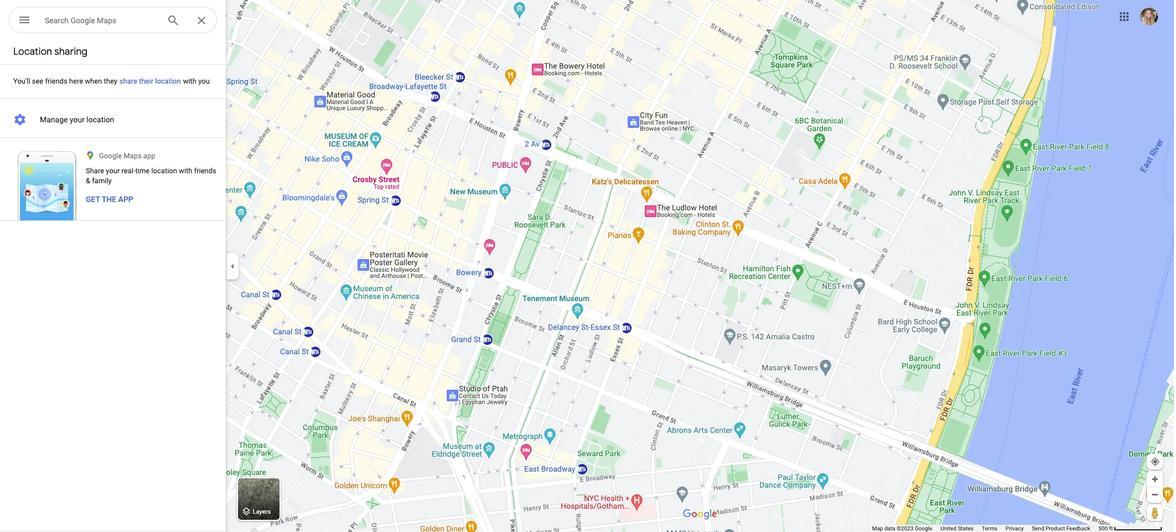 Task type: vqa. For each thing, say whether or not it's contained in the screenshot.
Terms button
yes



Task type: locate. For each thing, give the bounding box(es) containing it.
1 horizontal spatial google
[[99, 152, 122, 160]]

friends
[[45, 77, 67, 85], [194, 167, 216, 175]]

here
[[69, 77, 83, 85]]

2 vertical spatial location
[[151, 167, 177, 175]]

0 horizontal spatial app
[[118, 195, 133, 204]]

with right time
[[179, 167, 192, 175]]

they
[[104, 77, 117, 85]]

500 ft
[[1099, 525, 1113, 532]]

maps
[[97, 16, 116, 25], [124, 152, 142, 160]]

0 vertical spatial maps
[[97, 16, 116, 25]]

share
[[86, 167, 104, 175]]

0 vertical spatial app
[[143, 152, 155, 160]]

feedback
[[1067, 525, 1090, 532]]

1 horizontal spatial maps
[[124, 152, 142, 160]]

location right their on the top of the page
[[155, 77, 181, 85]]

with
[[183, 77, 197, 85], [179, 167, 192, 175]]

1 vertical spatial with
[[179, 167, 192, 175]]

1 horizontal spatial friends
[[194, 167, 216, 175]]

get the app button
[[86, 194, 133, 205]]

location right time
[[151, 167, 177, 175]]

0 vertical spatial friends
[[45, 77, 67, 85]]

app
[[143, 152, 155, 160], [118, 195, 133, 204]]

you'll
[[13, 77, 30, 85]]

data
[[885, 525, 896, 532]]

when
[[85, 77, 102, 85]]

app up time
[[143, 152, 155, 160]]

map
[[872, 525, 883, 532]]

footer inside google maps element
[[872, 525, 1099, 532]]

google
[[71, 16, 95, 25], [99, 152, 122, 160], [915, 525, 933, 532]]

app for google maps app
[[143, 152, 155, 160]]

you
[[198, 77, 210, 85]]

layers
[[253, 508, 271, 516]]

1 vertical spatial location
[[87, 115, 114, 124]]

footer containing map data ©2023 google
[[872, 525, 1099, 532]]

none search field containing 
[[9, 7, 217, 35]]

sharing
[[54, 45, 87, 58]]

1 vertical spatial maps
[[124, 152, 142, 160]]

united states
[[941, 525, 974, 532]]

1 horizontal spatial app
[[143, 152, 155, 160]]

1 vertical spatial your
[[106, 167, 120, 175]]

search
[[45, 16, 69, 25]]

google maps app
[[99, 152, 155, 160]]

0 horizontal spatial maps
[[97, 16, 116, 25]]

share your real-time location with friends & family
[[86, 167, 216, 185]]

location
[[155, 77, 181, 85], [87, 115, 114, 124], [151, 167, 177, 175]]

1 vertical spatial app
[[118, 195, 133, 204]]

500 ft button
[[1099, 525, 1163, 532]]

0 vertical spatial location
[[155, 77, 181, 85]]

your inside the 'share your real-time location with friends & family'
[[106, 167, 120, 175]]

united states button
[[941, 525, 974, 532]]

&
[[86, 177, 90, 185]]

maps inside field
[[97, 16, 116, 25]]

0 vertical spatial your
[[70, 115, 85, 124]]

real-
[[122, 167, 135, 175]]

privacy button
[[1006, 525, 1024, 532]]

terms button
[[982, 525, 998, 532]]

friends inside the 'share your real-time location with friends & family'
[[194, 167, 216, 175]]

your
[[70, 115, 85, 124], [106, 167, 120, 175]]

google right ©2023
[[915, 525, 933, 532]]

google inside location sharing main content
[[99, 152, 122, 160]]

1 horizontal spatial your
[[106, 167, 120, 175]]

1 vertical spatial google
[[99, 152, 122, 160]]

your up family
[[106, 167, 120, 175]]

get
[[86, 195, 100, 204]]

zoom in image
[[1151, 475, 1159, 483]]

Search Google Maps field
[[9, 7, 217, 34], [45, 13, 158, 27]]

0 vertical spatial google
[[71, 16, 95, 25]]

location sharing main content
[[0, 40, 226, 532]]

location
[[13, 45, 52, 58]]

0 horizontal spatial google
[[71, 16, 95, 25]]

your for real-
[[106, 167, 120, 175]]

0 vertical spatial with
[[183, 77, 197, 85]]

2 horizontal spatial google
[[915, 525, 933, 532]]

footer
[[872, 525, 1099, 532]]

app right the
[[118, 195, 133, 204]]


[[18, 12, 31, 28]]

google account: michelle dermenjian  
(michelle.dermenjian@adept.ai) image
[[1141, 8, 1158, 25]]

maps right search
[[97, 16, 116, 25]]

None search field
[[9, 7, 217, 35]]

location down the when
[[87, 115, 114, 124]]

with left you
[[183, 77, 197, 85]]

app inside button
[[118, 195, 133, 204]]

your right manage
[[70, 115, 85, 124]]

collapse side panel image
[[226, 260, 239, 272]]

states
[[958, 525, 974, 532]]

their
[[139, 77, 153, 85]]

google up share at the top of the page
[[99, 152, 122, 160]]

maps inside location sharing main content
[[124, 152, 142, 160]]

maps up real- at the left top of the page
[[124, 152, 142, 160]]

google right search
[[71, 16, 95, 25]]

see
[[32, 77, 43, 85]]

1 vertical spatial friends
[[194, 167, 216, 175]]

0 horizontal spatial your
[[70, 115, 85, 124]]



Task type: describe. For each thing, give the bounding box(es) containing it.
location inside manage your location link
[[87, 115, 114, 124]]

share their location link
[[106, 64, 194, 99]]

google maps element
[[0, 0, 1174, 532]]

send product feedback
[[1032, 525, 1090, 532]]

terms
[[982, 525, 998, 532]]

send
[[1032, 525, 1045, 532]]

privacy
[[1006, 525, 1024, 532]]

send product feedback button
[[1032, 525, 1090, 532]]

the
[[102, 195, 116, 204]]

location inside the 'share your real-time location with friends & family'
[[151, 167, 177, 175]]

ft
[[1109, 525, 1113, 532]]

you'll see friends here when they share their location with you
[[13, 77, 210, 85]]

map data ©2023 google
[[872, 525, 933, 532]]

with inside the 'share your real-time location with friends & family'
[[179, 167, 192, 175]]

google inside field
[[71, 16, 95, 25]]

share
[[120, 77, 137, 85]]

time
[[135, 167, 150, 175]]

 button
[[9, 7, 40, 35]]

get the app
[[86, 195, 133, 204]]

none search field inside google maps element
[[9, 7, 217, 35]]

zoom out image
[[1151, 491, 1159, 499]]

search google maps field containing search google maps
[[9, 7, 217, 34]]

2 vertical spatial google
[[915, 525, 933, 532]]

show street view coverage image
[[1147, 504, 1163, 521]]

manage your location link
[[0, 109, 226, 131]]

family
[[92, 177, 112, 185]]

united
[[941, 525, 957, 532]]

0 horizontal spatial friends
[[45, 77, 67, 85]]

500
[[1099, 525, 1108, 532]]

©2023
[[897, 525, 914, 532]]

show your location image
[[1151, 457, 1161, 467]]

your for location
[[70, 115, 85, 124]]

app for get the app
[[118, 195, 133, 204]]

manage your location
[[40, 115, 114, 124]]

product
[[1046, 525, 1065, 532]]

search google maps
[[45, 16, 116, 25]]

manage
[[40, 115, 68, 124]]

location sharing
[[13, 45, 87, 58]]



